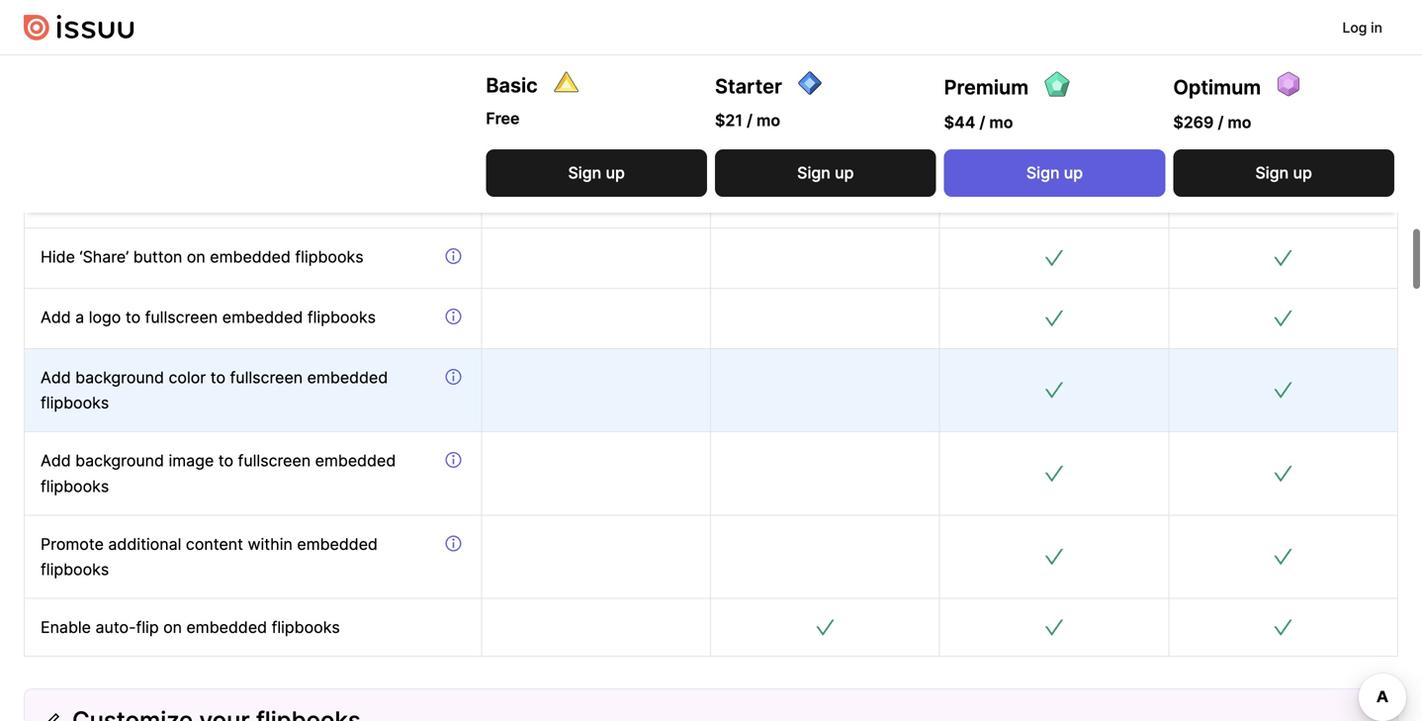 Task type: vqa. For each thing, say whether or not it's contained in the screenshot.


Task type: locate. For each thing, give the bounding box(es) containing it.
3 sign up link from the left
[[944, 150, 1166, 197]]

sign up
[[568, 164, 625, 183], [797, 164, 854, 183], [1027, 164, 1083, 183]]

to inside add background image to fullscreen embedded flipbooks
[[218, 451, 233, 471]]

log in link
[[1327, 8, 1399, 47]]

on for flip
[[163, 618, 182, 637]]

0 vertical spatial to
[[125, 308, 141, 327]]

0 horizontal spatial on
[[163, 618, 182, 637]]

mo down premium
[[989, 113, 1013, 132]]

/ right $269
[[1218, 113, 1224, 132]]

background for image
[[75, 451, 164, 471]]

2 sign up from the left
[[797, 164, 854, 183]]

2 background from the top
[[75, 451, 164, 471]]

1 horizontal spatial on
[[187, 247, 206, 267]]

/ inside $269 / mo sign up
[[1218, 113, 1224, 132]]

3 up from the left
[[1064, 164, 1083, 183]]

$44
[[944, 113, 976, 132]]

fullscreen inside add background color to fullscreen embedded flipbooks
[[230, 368, 303, 387]]

2 vertical spatial fullscreen
[[238, 451, 311, 471]]

0 horizontal spatial /
[[747, 111, 753, 130]]

to right 'image'
[[218, 451, 233, 471]]

1 background from the top
[[75, 368, 164, 387]]

1 sign up from the left
[[568, 164, 625, 183]]

fullscreen up color
[[145, 308, 218, 327]]

$44 / mo
[[944, 113, 1013, 132]]

to inside add background color to fullscreen embedded flipbooks
[[210, 368, 226, 387]]

embedded inside promote additional content within embedded flipbooks
[[297, 535, 378, 554]]

to
[[125, 308, 141, 327], [210, 368, 226, 387], [218, 451, 233, 471]]

2 vertical spatial to
[[218, 451, 233, 471]]

sign
[[568, 164, 602, 183], [797, 164, 831, 183], [1027, 164, 1060, 183], [1256, 164, 1289, 183]]

add for add background image to fullscreen embedded flipbooks
[[41, 451, 71, 471]]

1 add from the top
[[41, 308, 71, 327]]

2 sign up link from the left
[[715, 150, 936, 197]]

flipbooks inside add background color to fullscreen embedded flipbooks
[[41, 393, 109, 413]]

to for image
[[218, 451, 233, 471]]

add inside add background image to fullscreen embedded flipbooks
[[41, 451, 71, 471]]

embedded inside add background image to fullscreen embedded flipbooks
[[315, 451, 396, 471]]

mo down starter
[[757, 111, 781, 130]]

fullscreen right color
[[230, 368, 303, 387]]

log
[[1343, 19, 1367, 36]]

1 up from the left
[[606, 164, 625, 183]]

1 vertical spatial background
[[75, 451, 164, 471]]

log in
[[1343, 19, 1383, 36]]

/ right $21
[[747, 111, 753, 130]]

sign up for premium
[[1027, 164, 1083, 183]]

within
[[248, 535, 293, 554]]

2 vertical spatial add
[[41, 451, 71, 471]]

2 horizontal spatial /
[[1218, 113, 1224, 132]]

on for button
[[187, 247, 206, 267]]

1 horizontal spatial mo
[[989, 113, 1013, 132]]

auto-
[[95, 618, 136, 637]]

enable
[[41, 618, 91, 637]]

3 sign from the left
[[1027, 164, 1060, 183]]

3 add from the top
[[41, 451, 71, 471]]

3 sign up from the left
[[1027, 164, 1083, 183]]

mo down optimum
[[1228, 113, 1252, 132]]

fullscreen right 'image'
[[238, 451, 311, 471]]

flip
[[136, 618, 159, 637]]

0 vertical spatial on
[[187, 247, 206, 267]]

up for starter
[[835, 164, 854, 183]]

/ for premium
[[980, 113, 986, 132]]

to right logo
[[125, 308, 141, 327]]

/ for starter
[[747, 111, 753, 130]]

fullscreen
[[145, 308, 218, 327], [230, 368, 303, 387], [238, 451, 311, 471]]

add
[[41, 308, 71, 327], [41, 368, 71, 387], [41, 451, 71, 471]]

mo
[[757, 111, 781, 130], [989, 113, 1013, 132], [1228, 113, 1252, 132]]

0 horizontal spatial sign up
[[568, 164, 625, 183]]

sign up link for starter
[[715, 150, 936, 197]]

embedded
[[210, 247, 291, 267], [222, 308, 303, 327], [307, 368, 388, 387], [315, 451, 396, 471], [297, 535, 378, 554], [186, 618, 267, 637]]

add inside add background color to fullscreen embedded flipbooks
[[41, 368, 71, 387]]

background inside add background color to fullscreen embedded flipbooks
[[75, 368, 164, 387]]

background inside add background image to fullscreen embedded flipbooks
[[75, 451, 164, 471]]

on
[[187, 247, 206, 267], [163, 618, 182, 637]]

2 add from the top
[[41, 368, 71, 387]]

2 horizontal spatial mo
[[1228, 113, 1252, 132]]

add for add a logo to fullscreen embedded flipbooks
[[41, 308, 71, 327]]

add background image to fullscreen embedded flipbooks
[[41, 451, 396, 496]]

content
[[186, 535, 243, 554]]

/ right $44
[[980, 113, 986, 132]]

1 horizontal spatial /
[[980, 113, 986, 132]]

to for color
[[210, 368, 226, 387]]

1 vertical spatial add
[[41, 368, 71, 387]]

fullscreen inside add background image to fullscreen embedded flipbooks
[[238, 451, 311, 471]]

up
[[606, 164, 625, 183], [835, 164, 854, 183], [1064, 164, 1083, 183], [1293, 164, 1312, 183]]

4 up from the left
[[1293, 164, 1312, 183]]

to right color
[[210, 368, 226, 387]]

2 horizontal spatial sign up
[[1027, 164, 1083, 183]]

background down logo
[[75, 368, 164, 387]]

sign inside $269 / mo sign up
[[1256, 164, 1289, 183]]

sign for basic
[[568, 164, 602, 183]]

4 sign up link from the left
[[1173, 150, 1395, 197]]

1 vertical spatial to
[[210, 368, 226, 387]]

2 up from the left
[[835, 164, 854, 183]]

2 sign from the left
[[797, 164, 831, 183]]

0 horizontal spatial mo
[[757, 111, 781, 130]]

/
[[747, 111, 753, 130], [980, 113, 986, 132], [1218, 113, 1224, 132]]

0 vertical spatial add
[[41, 308, 71, 327]]

sign up link
[[486, 150, 707, 197], [715, 150, 936, 197], [944, 150, 1166, 197], [1173, 150, 1395, 197]]

1 vertical spatial fullscreen
[[230, 368, 303, 387]]

background for color
[[75, 368, 164, 387]]

add background color to fullscreen embedded flipbooks
[[41, 368, 388, 413]]

promote additional content within embedded flipbooks
[[41, 535, 378, 579]]

background left 'image'
[[75, 451, 164, 471]]

1 sign up link from the left
[[486, 150, 707, 197]]

free
[[486, 109, 520, 128]]

4 sign from the left
[[1256, 164, 1289, 183]]

background
[[75, 368, 164, 387], [75, 451, 164, 471]]

0 vertical spatial fullscreen
[[145, 308, 218, 327]]

on right button
[[187, 247, 206, 267]]

0 vertical spatial background
[[75, 368, 164, 387]]

1 vertical spatial on
[[163, 618, 182, 637]]

sign for premium
[[1027, 164, 1060, 183]]

embedded inside add background color to fullscreen embedded flipbooks
[[307, 368, 388, 387]]

promote
[[41, 535, 104, 554]]

1 sign from the left
[[568, 164, 602, 183]]

up for premium
[[1064, 164, 1083, 183]]

$269 / mo sign up
[[1173, 113, 1312, 183]]

flipbooks
[[295, 247, 364, 267], [307, 308, 376, 327], [41, 393, 109, 413], [41, 477, 109, 496], [41, 560, 109, 579], [272, 618, 340, 637]]

flipbooks inside promote additional content within embedded flipbooks
[[41, 560, 109, 579]]

on right flip
[[163, 618, 182, 637]]

hide
[[41, 247, 75, 267]]

1 horizontal spatial sign up
[[797, 164, 854, 183]]

mo inside $269 / mo sign up
[[1228, 113, 1252, 132]]



Task type: describe. For each thing, give the bounding box(es) containing it.
fullscreen for image
[[238, 451, 311, 471]]

sign for starter
[[797, 164, 831, 183]]

sign up for starter
[[797, 164, 854, 183]]

fullscreen for color
[[230, 368, 303, 387]]

enable auto-flip on embedded flipbooks
[[41, 618, 340, 637]]

'share'
[[80, 247, 129, 267]]

basic
[[486, 73, 538, 97]]

mo for premium
[[989, 113, 1013, 132]]

hide 'share' button on embedded flipbooks
[[41, 247, 364, 267]]

additional
[[108, 535, 181, 554]]

$269
[[1173, 113, 1214, 132]]

issuu image
[[24, 15, 135, 41]]

mo for starter
[[757, 111, 781, 130]]

a
[[75, 308, 84, 327]]

sign up link for basic
[[486, 150, 707, 197]]

in
[[1371, 19, 1383, 36]]

fullscreen for logo
[[145, 308, 218, 327]]

sign up link for premium
[[944, 150, 1166, 197]]

logo
[[89, 308, 121, 327]]

add for add background color to fullscreen embedded flipbooks
[[41, 368, 71, 387]]

up inside $269 / mo sign up
[[1293, 164, 1312, 183]]

up for basic
[[606, 164, 625, 183]]

sign up link for optimum
[[1173, 150, 1395, 197]]

flipbooks inside add background image to fullscreen embedded flipbooks
[[41, 477, 109, 496]]

button
[[133, 247, 182, 267]]

image
[[169, 451, 214, 471]]

optimum
[[1173, 75, 1261, 99]]

premium
[[944, 75, 1029, 99]]

$21 / mo
[[715, 111, 781, 130]]

add a logo to fullscreen embedded flipbooks
[[41, 308, 376, 327]]

starter
[[715, 74, 782, 98]]

sign up for basic
[[568, 164, 625, 183]]

to for logo
[[125, 308, 141, 327]]

color
[[169, 368, 206, 387]]

$21
[[715, 111, 743, 130]]



